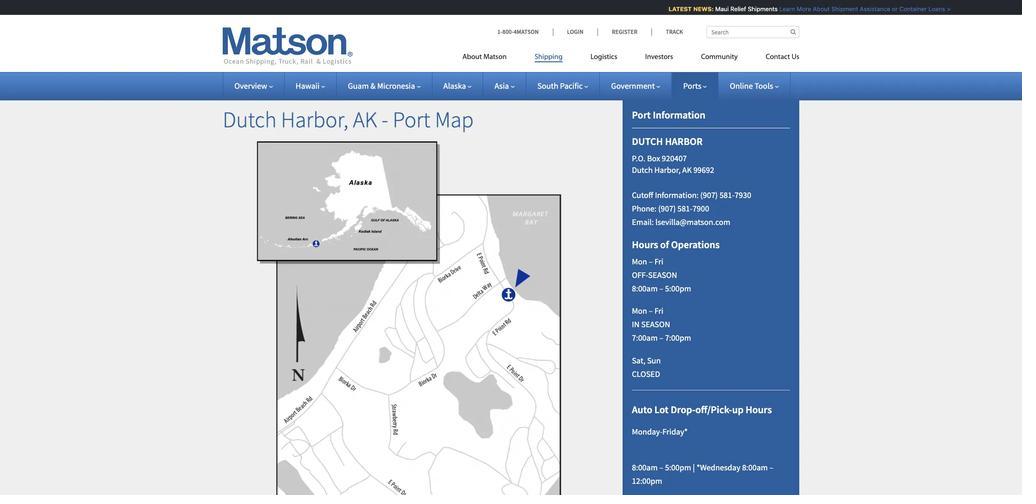 Task type: vqa. For each thing, say whether or not it's contained in the screenshot.
11:45am
no



Task type: describe. For each thing, give the bounding box(es) containing it.
map
[[435, 106, 474, 134]]

1-
[[498, 28, 503, 36]]

learn
[[775, 5, 791, 13]]

shipping link
[[521, 49, 577, 68]]

alaska
[[444, 80, 466, 91]]

online
[[730, 80, 753, 91]]

micronesia
[[377, 80, 415, 91]]

0 vertical spatial about
[[809, 5, 826, 13]]

track
[[666, 28, 684, 36]]

off-
[[632, 270, 649, 280]]

hawaii link
[[296, 80, 325, 91]]

south pacific link
[[538, 80, 589, 91]]

|
[[693, 463, 695, 473]]

government link
[[612, 80, 661, 91]]

in
[[632, 319, 640, 330]]

login link
[[553, 28, 598, 36]]

south
[[538, 80, 559, 91]]

matson
[[484, 54, 507, 61]]

1 vertical spatial 581-
[[678, 203, 693, 214]]

off/pick-
[[696, 404, 733, 417]]

us
[[792, 54, 800, 61]]

up
[[733, 404, 744, 417]]

dutch inside p.o. box 920407 dutch harbor, ak 99692
[[632, 165, 653, 176]]

about matson link
[[463, 49, 521, 68]]

latest
[[665, 5, 688, 13]]

p.o. box 920407 dutch harbor, ak 99692
[[632, 153, 715, 176]]

1 horizontal spatial hours
[[746, 404, 772, 417]]

monday-
[[632, 427, 663, 437]]

register link
[[598, 28, 652, 36]]

0 horizontal spatial hours
[[632, 238, 659, 251]]

8:00am up the 12:00pm
[[632, 463, 658, 473]]

8:00am for 8:00am – 5:00pm | *wednesday 8:00am – 12:00pm
[[743, 463, 768, 473]]

maui
[[711, 5, 725, 13]]

mon – fri in season 7:00am – 7:00pm
[[632, 306, 692, 343]]

alaska link
[[444, 80, 472, 91]]

800-
[[503, 28, 514, 36]]

operations
[[672, 238, 720, 251]]

mon – fri off-season 8:00am – 5:00pm
[[632, 256, 692, 294]]

auto lot drop-off/pick-up hours
[[632, 404, 772, 417]]

0 vertical spatial (907)
[[701, 190, 718, 201]]

relief
[[726, 5, 742, 13]]

1 vertical spatial (907)
[[659, 203, 676, 214]]

sat, sun closed
[[632, 355, 661, 379]]

0 horizontal spatial harbor,
[[281, 106, 349, 134]]

overview
[[235, 80, 267, 91]]

community
[[701, 54, 738, 61]]

auto
[[632, 404, 653, 417]]

community link
[[688, 49, 752, 68]]

Search search field
[[707, 26, 800, 38]]

hours of operations
[[632, 238, 720, 251]]

about inside top menu navigation
[[463, 54, 482, 61]]

fri for off-season
[[655, 256, 664, 267]]

top menu navigation
[[463, 49, 800, 68]]

7:00am
[[632, 333, 658, 343]]

pacific
[[560, 80, 583, 91]]

contact
[[766, 54, 791, 61]]

monday-friday*
[[632, 427, 688, 437]]

1 horizontal spatial port
[[632, 108, 651, 121]]

harbor
[[665, 135, 703, 148]]

information:
[[655, 190, 699, 201]]

season for 8:00am
[[649, 270, 678, 280]]

email:
[[632, 217, 654, 227]]

mon for mon – fri in season 7:00am – 7:00pm
[[632, 306, 648, 317]]

track link
[[652, 28, 684, 36]]

1-800-4matson link
[[498, 28, 553, 36]]

contact us
[[766, 54, 800, 61]]

contact us link
[[752, 49, 800, 68]]

harbor, inside p.o. box 920407 dutch harbor, ak 99692
[[655, 165, 681, 176]]

dutch harbor
[[632, 135, 703, 148]]

8:00am for mon – fri off-season 8:00am – 5:00pm
[[632, 283, 658, 294]]

7930
[[735, 190, 752, 201]]

login
[[567, 28, 584, 36]]

guam & micronesia link
[[348, 80, 421, 91]]

5:00pm inside "mon – fri off-season 8:00am – 5:00pm"
[[665, 283, 692, 294]]

online tools link
[[730, 80, 779, 91]]

south pacific
[[538, 80, 583, 91]]

logistics link
[[577, 49, 632, 68]]

guam
[[348, 80, 369, 91]]

7900
[[693, 203, 710, 214]]

of
[[661, 238, 669, 251]]



Task type: locate. For each thing, give the bounding box(es) containing it.
1 horizontal spatial (907)
[[701, 190, 718, 201]]

–
[[649, 256, 653, 267], [660, 283, 664, 294], [649, 306, 653, 317], [660, 333, 664, 343], [660, 463, 664, 473], [770, 463, 774, 473]]

1 horizontal spatial 581-
[[720, 190, 735, 201]]

dutch down overview in the top of the page
[[223, 106, 277, 134]]

fri for in season
[[655, 306, 664, 317]]

guam & micronesia
[[348, 80, 415, 91]]

p.o.
[[632, 153, 646, 164]]

8:00am down off-
[[632, 283, 658, 294]]

about right 'more'
[[809, 5, 826, 13]]

container
[[896, 5, 923, 13]]

1 vertical spatial mon
[[632, 306, 648, 317]]

1 5:00pm from the top
[[665, 283, 692, 294]]

ak inside p.o. box 920407 dutch harbor, ak 99692
[[683, 165, 692, 176]]

fri inside "mon – fri off-season 8:00am – 5:00pm"
[[655, 256, 664, 267]]

mon up off-
[[632, 256, 648, 267]]

sat,
[[632, 355, 646, 366]]

1 horizontal spatial ak
[[683, 165, 692, 176]]

friday*
[[663, 427, 688, 437]]

1 vertical spatial season
[[642, 319, 671, 330]]

0 vertical spatial hours
[[632, 238, 659, 251]]

season inside mon – fri in season 7:00am – 7:00pm
[[642, 319, 671, 330]]

dutch down p.o.
[[632, 165, 653, 176]]

mon up in
[[632, 306, 648, 317]]

mon inside "mon – fri off-season 8:00am – 5:00pm"
[[632, 256, 648, 267]]

government
[[612, 80, 655, 91]]

2 mon from the top
[[632, 306, 648, 317]]

online tools
[[730, 80, 774, 91]]

mon for mon – fri off-season 8:00am – 5:00pm
[[632, 256, 648, 267]]

*wednesday
[[697, 463, 741, 473]]

-
[[382, 106, 388, 134]]

ports link
[[684, 80, 707, 91]]

0 vertical spatial ak
[[353, 106, 377, 134]]

1 vertical spatial about
[[463, 54, 482, 61]]

port information
[[632, 108, 706, 121]]

ak left -
[[353, 106, 377, 134]]

8:00am
[[632, 283, 658, 294], [632, 463, 658, 473], [743, 463, 768, 473]]

sun
[[648, 355, 661, 366]]

1 horizontal spatial harbor,
[[655, 165, 681, 176]]

season down of
[[649, 270, 678, 280]]

shipping
[[535, 54, 563, 61]]

1 vertical spatial fri
[[655, 306, 664, 317]]

1 vertical spatial dutch
[[632, 165, 653, 176]]

1-800-4matson
[[498, 28, 539, 36]]

asia
[[495, 80, 509, 91]]

port right -
[[393, 106, 431, 134]]

drop-
[[671, 404, 696, 417]]

cutoff information: (907) 581-7930 phone: (907) 581-7900 email: lsevilla@matson.com
[[632, 190, 752, 227]]

0 horizontal spatial (907)
[[659, 203, 676, 214]]

information
[[653, 108, 706, 121]]

blue matson logo with ocean, shipping, truck, rail and logistics written beneath it. image
[[223, 27, 353, 66]]

1 vertical spatial ak
[[683, 165, 692, 176]]

dutch
[[632, 135, 663, 148]]

lot
[[655, 404, 669, 417]]

12:00pm
[[632, 476, 663, 487]]

search image
[[791, 29, 797, 35]]

section
[[611, 86, 811, 496]]

4matson
[[514, 28, 539, 36]]

phone:
[[632, 203, 657, 214]]

0 horizontal spatial ak
[[353, 106, 377, 134]]

loans
[[925, 5, 941, 13]]

0 horizontal spatial 581-
[[678, 203, 693, 214]]

1 horizontal spatial about
[[809, 5, 826, 13]]

0 horizontal spatial about
[[463, 54, 482, 61]]

920407
[[662, 153, 687, 164]]

(907) down information:
[[659, 203, 676, 214]]

7:00pm
[[665, 333, 692, 343]]

about matson
[[463, 54, 507, 61]]

99692
[[694, 165, 715, 176]]

more
[[793, 5, 807, 13]]

8:00am right *wednesday on the right of the page
[[743, 463, 768, 473]]

season inside "mon – fri off-season 8:00am – 5:00pm"
[[649, 270, 678, 280]]

1 horizontal spatial dutch
[[632, 165, 653, 176]]

season for 7:00am
[[642, 319, 671, 330]]

investors link
[[632, 49, 688, 68]]

ak left 99692
[[683, 165, 692, 176]]

ports
[[684, 80, 702, 91]]

news:
[[689, 5, 710, 13]]

harbor, down hawaii link on the top of the page
[[281, 106, 349, 134]]

asia link
[[495, 80, 515, 91]]

tools
[[755, 80, 774, 91]]

hawaii
[[296, 80, 320, 91]]

season up 7:00am
[[642, 319, 671, 330]]

or
[[888, 5, 894, 13]]

port up dutch
[[632, 108, 651, 121]]

hours
[[632, 238, 659, 251], [746, 404, 772, 417]]

5:00pm up mon – fri in season 7:00am – 7:00pm
[[665, 283, 692, 294]]

0 vertical spatial harbor,
[[281, 106, 349, 134]]

register
[[612, 28, 638, 36]]

(907) up 7900
[[701, 190, 718, 201]]

investors
[[646, 54, 674, 61]]

2 5:00pm from the top
[[665, 463, 692, 473]]

8:00am – 5:00pm | *wednesday 8:00am – 12:00pm
[[632, 463, 774, 487]]

mon
[[632, 256, 648, 267], [632, 306, 648, 317]]

dutch
[[223, 106, 277, 134], [632, 165, 653, 176]]

season
[[649, 270, 678, 280], [642, 319, 671, 330]]

1 vertical spatial 5:00pm
[[665, 463, 692, 473]]

581-
[[720, 190, 735, 201], [678, 203, 693, 214]]

&
[[371, 80, 376, 91]]

0 vertical spatial 581-
[[720, 190, 735, 201]]

5:00pm
[[665, 283, 692, 294], [665, 463, 692, 473]]

8:00am inside "mon – fri off-season 8:00am – 5:00pm"
[[632, 283, 658, 294]]

shipments
[[744, 5, 774, 13]]

section containing port information
[[611, 86, 811, 496]]

mon inside mon – fri in season 7:00am – 7:00pm
[[632, 306, 648, 317]]

port
[[393, 106, 431, 134], [632, 108, 651, 121]]

0 vertical spatial season
[[649, 270, 678, 280]]

1 vertical spatial harbor,
[[655, 165, 681, 176]]

learn more about shipment assistance or container loans > link
[[775, 5, 947, 13]]

0 vertical spatial fri
[[655, 256, 664, 267]]

overview link
[[235, 80, 273, 91]]

box
[[648, 153, 661, 164]]

about
[[809, 5, 826, 13], [463, 54, 482, 61]]

1 fri from the top
[[655, 256, 664, 267]]

fri up 7:00am
[[655, 306, 664, 317]]

fri down of
[[655, 256, 664, 267]]

harbor,
[[281, 106, 349, 134], [655, 165, 681, 176]]

0 horizontal spatial port
[[393, 106, 431, 134]]

0 vertical spatial 5:00pm
[[665, 283, 692, 294]]

0 horizontal spatial dutch
[[223, 106, 277, 134]]

0 vertical spatial mon
[[632, 256, 648, 267]]

cutoff
[[632, 190, 654, 201]]

1 mon from the top
[[632, 256, 648, 267]]

None search field
[[707, 26, 800, 38]]

5:00pm left |
[[665, 463, 692, 473]]

hours right up
[[746, 404, 772, 417]]

0 vertical spatial dutch
[[223, 106, 277, 134]]

hours left of
[[632, 238, 659, 251]]

about left the matson
[[463, 54, 482, 61]]

fri inside mon – fri in season 7:00am – 7:00pm
[[655, 306, 664, 317]]

5:00pm inside 8:00am – 5:00pm | *wednesday 8:00am – 12:00pm
[[665, 463, 692, 473]]

logistics
[[591, 54, 618, 61]]

shipment
[[827, 5, 854, 13]]

assistance
[[856, 5, 886, 13]]

harbor, down 920407
[[655, 165, 681, 176]]

1 vertical spatial hours
[[746, 404, 772, 417]]

2 fri from the top
[[655, 306, 664, 317]]

latest news: maui relief shipments learn more about shipment assistance or container loans >
[[665, 5, 947, 13]]

lsevilla@matson.com
[[656, 217, 731, 227]]



